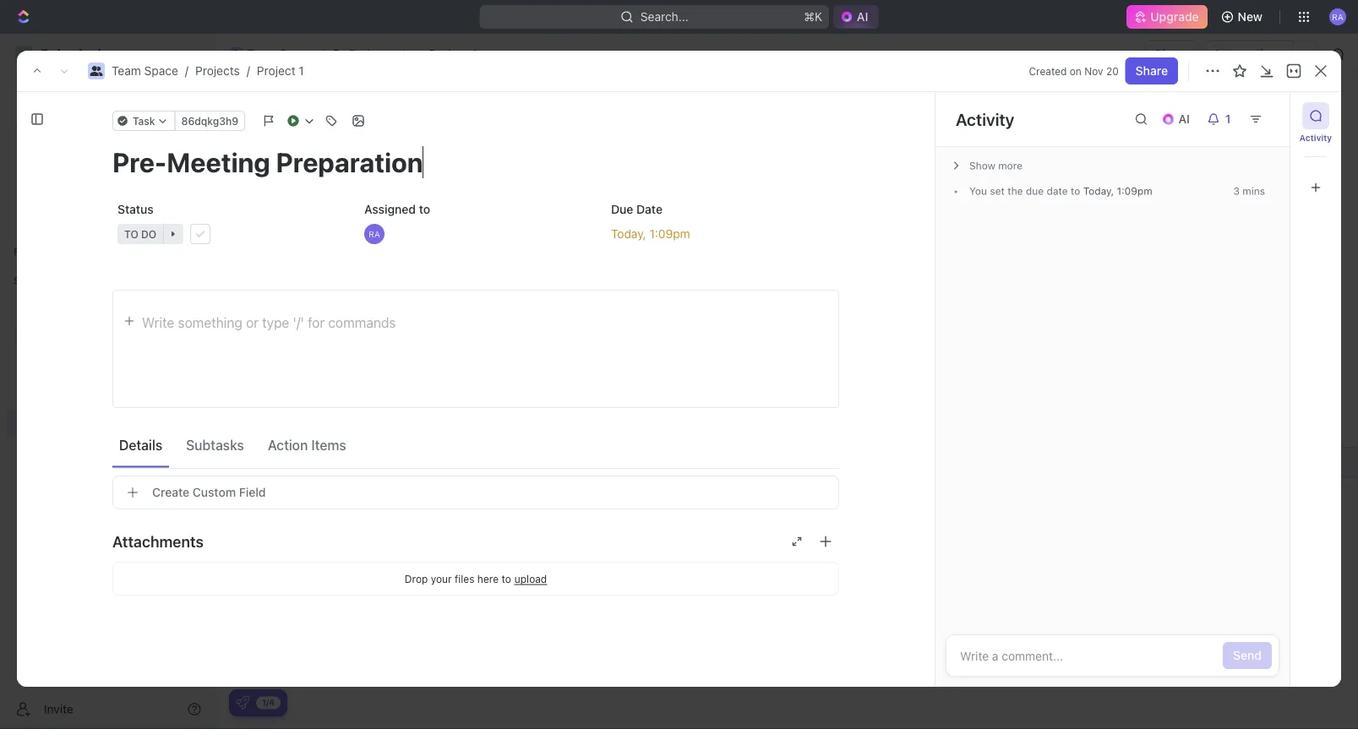 Task type: vqa. For each thing, say whether or not it's contained in the screenshot.
WITH
no



Task type: locate. For each thing, give the bounding box(es) containing it.
ai button up show more "dropdown button"
[[1156, 106, 1201, 133]]

0 vertical spatial share
[[1155, 47, 1188, 61]]

1 vertical spatial share
[[1136, 64, 1169, 78]]

0 horizontal spatial add
[[304, 324, 325, 338]]

due
[[611, 203, 634, 216]]

files
[[455, 573, 475, 585]]

projects link right the team space
[[328, 44, 398, 64]]

new
[[1239, 10, 1263, 24]]

1 horizontal spatial 3
[[1234, 185, 1241, 197]]

Edit task name text field
[[112, 146, 840, 178]]

created
[[1030, 65, 1068, 77]]

assigned
[[364, 203, 416, 216]]

0 vertical spatial ai button
[[834, 5, 879, 29]]

task inside task 3 link
[[304, 426, 329, 440]]

ra
[[1333, 12, 1344, 21], [369, 229, 380, 239]]

,
[[1112, 185, 1115, 197], [643, 227, 647, 241]]

1 vertical spatial space
[[144, 64, 178, 78]]

ai inside ai dropdown button
[[1179, 112, 1191, 126]]

to inside task sidebar content section
[[1071, 185, 1081, 197]]

add task for the leftmost add task 'button'
[[304, 324, 354, 338]]

nov
[[1085, 65, 1104, 77]]

1 horizontal spatial user group image
[[231, 50, 242, 58]]

today
[[1084, 185, 1112, 197], [611, 227, 643, 241]]

ai
[[858, 10, 869, 24], [1179, 112, 1191, 126]]

1 vertical spatial add task button
[[296, 321, 360, 341]]

1 horizontal spatial project 1
[[429, 47, 478, 61]]

task sidebar navigation tab list
[[1298, 102, 1335, 201]]

user group image up team space / projects / project 1
[[231, 50, 242, 58]]

send
[[1234, 649, 1263, 663]]

team
[[247, 47, 276, 61], [112, 64, 141, 78]]

3
[[1234, 185, 1241, 197], [332, 426, 340, 440]]

share for the 'share' button below upgrade link
[[1155, 47, 1188, 61]]

created on nov 20
[[1030, 65, 1119, 77]]

0 vertical spatial project 1
[[429, 47, 478, 61]]

, down show more "dropdown button"
[[1112, 185, 1115, 197]]

1 horizontal spatial ai
[[1179, 112, 1191, 126]]

1 vertical spatial project 1
[[256, 101, 354, 129]]

1 vertical spatial today
[[611, 227, 643, 241]]

1 vertical spatial ai button
[[1156, 106, 1201, 133]]

0 horizontal spatial activity
[[956, 109, 1015, 129]]

subtasks
[[186, 437, 244, 453]]

/
[[321, 47, 325, 61], [401, 47, 405, 61], [185, 64, 189, 78], [247, 64, 250, 78]]

0 vertical spatial activity
[[956, 109, 1015, 129]]

team space / projects / project 1
[[112, 64, 304, 78]]

2
[[332, 456, 340, 470]]

board link
[[275, 152, 311, 176]]

, inside task sidebar content section
[[1112, 185, 1115, 197]]

more
[[999, 160, 1023, 172]]

0 vertical spatial ai
[[858, 10, 869, 24]]

1 horizontal spatial activity
[[1300, 133, 1333, 142]]

today down show more "dropdown button"
[[1084, 185, 1112, 197]]

1 horizontal spatial team
[[247, 47, 276, 61]]

action items button
[[261, 430, 353, 460]]

1 vertical spatial team
[[112, 64, 141, 78]]

ai right ⌘k
[[858, 10, 869, 24]]

0 horizontal spatial team
[[112, 64, 141, 78]]

action items
[[268, 437, 346, 453]]

1 horizontal spatial ,
[[1112, 185, 1115, 197]]

projects
[[349, 47, 394, 61], [195, 64, 240, 78]]

0 horizontal spatial add task
[[304, 324, 354, 338]]

1 vertical spatial add task
[[304, 324, 354, 338]]

1 vertical spatial activity
[[1300, 133, 1333, 142]]

status
[[118, 203, 154, 216]]

create
[[152, 486, 190, 500]]

show more
[[970, 160, 1023, 172]]

invite
[[44, 703, 73, 717]]

attachments
[[112, 533, 204, 551]]

task
[[1262, 109, 1288, 123], [133, 115, 155, 127], [329, 324, 354, 338], [304, 426, 329, 440]]

upload
[[515, 573, 547, 585]]

team space
[[247, 47, 314, 61]]

2 vertical spatial project
[[256, 101, 332, 129]]

to left do
[[124, 228, 138, 240]]

user group image up home link
[[90, 66, 103, 76]]

3 left mins in the right top of the page
[[1234, 185, 1241, 197]]

0 vertical spatial pm
[[1138, 185, 1153, 197]]

team up home link
[[112, 64, 141, 78]]

0 horizontal spatial pm
[[673, 227, 691, 241]]

space
[[280, 47, 314, 61], [144, 64, 178, 78]]

1 vertical spatial user group image
[[90, 66, 103, 76]]

projects link up 86dqkg3h9
[[195, 64, 240, 78]]

0 vertical spatial team
[[247, 47, 276, 61]]

tree
[[7, 294, 208, 523]]

project
[[429, 47, 469, 61], [257, 64, 296, 78], [256, 101, 332, 129]]

1
[[472, 47, 478, 61], [299, 64, 304, 78], [337, 101, 349, 129], [1226, 112, 1232, 126], [364, 240, 369, 252]]

0 vertical spatial space
[[280, 47, 314, 61]]

0 vertical spatial add
[[1237, 109, 1259, 123]]

team for team space / projects / project 1
[[112, 64, 141, 78]]

projects link
[[328, 44, 398, 64], [195, 64, 240, 78]]

1 vertical spatial projects
[[195, 64, 240, 78]]

add task
[[1237, 109, 1288, 123], [304, 324, 354, 338]]

task inside "task" dropdown button
[[133, 115, 155, 127]]

details button
[[112, 430, 169, 460]]

here
[[478, 573, 499, 585]]

pm
[[1138, 185, 1153, 197], [673, 227, 691, 241]]

share button right 20
[[1126, 58, 1179, 85]]

share right 20
[[1136, 64, 1169, 78]]

0 horizontal spatial ai button
[[834, 5, 879, 29]]

on
[[1070, 65, 1082, 77]]

0 vertical spatial ra
[[1333, 12, 1344, 21]]

0 horizontal spatial ra
[[369, 229, 380, 239]]

0 horizontal spatial add task button
[[296, 321, 360, 341]]

today down 'due'
[[611, 227, 643, 241]]

0 horizontal spatial 1:09
[[650, 227, 673, 241]]

1 horizontal spatial 1:09
[[1118, 185, 1138, 197]]

0 horizontal spatial ai
[[858, 10, 869, 24]]

upload button
[[515, 573, 547, 585]]

add for the leftmost add task 'button'
[[304, 324, 325, 338]]

user group image
[[231, 50, 242, 58], [90, 66, 103, 76]]

1:09
[[1118, 185, 1138, 197], [650, 227, 673, 241]]

0 vertical spatial ,
[[1112, 185, 1115, 197]]

0 horizontal spatial project 1
[[256, 101, 354, 129]]

1 horizontal spatial add
[[1237, 109, 1259, 123]]

to right here
[[502, 573, 511, 585]]

1 horizontal spatial ra
[[1333, 12, 1344, 21]]

1:09 down date
[[650, 227, 673, 241]]

‎task 2
[[304, 456, 340, 470]]

team space link
[[226, 44, 318, 64], [112, 64, 178, 78]]

team up team space / projects / project 1
[[247, 47, 276, 61]]

1:09 down show more "dropdown button"
[[1118, 185, 1138, 197]]

, down date
[[643, 227, 647, 241]]

1 horizontal spatial ra button
[[1325, 3, 1352, 30]]

project 1 link
[[408, 44, 482, 64], [257, 64, 304, 78]]

1 horizontal spatial add task
[[1237, 109, 1288, 123]]

3 up 2
[[332, 426, 340, 440]]

ai left 1 dropdown button
[[1179, 112, 1191, 126]]

team space, , element
[[15, 328, 32, 345]]

1 horizontal spatial ai button
[[1156, 106, 1201, 133]]

1 horizontal spatial space
[[280, 47, 314, 61]]

1 inside dropdown button
[[1226, 112, 1232, 126]]

to do button
[[112, 219, 346, 249]]

1 horizontal spatial projects
[[349, 47, 394, 61]]

0 horizontal spatial ra button
[[359, 219, 593, 249]]

add task button
[[1227, 102, 1298, 129], [296, 321, 360, 341]]

0 vertical spatial today
[[1084, 185, 1112, 197]]

task 3
[[304, 426, 340, 440]]

0 vertical spatial add task button
[[1227, 102, 1298, 129]]

0 horizontal spatial space
[[144, 64, 178, 78]]

field
[[239, 486, 266, 500]]

share down upgrade link
[[1155, 47, 1188, 61]]

1 horizontal spatial pm
[[1138, 185, 1153, 197]]

0 vertical spatial user group image
[[231, 50, 242, 58]]

ai button right ⌘k
[[834, 5, 879, 29]]

1 vertical spatial ,
[[643, 227, 647, 241]]

ai button
[[834, 5, 879, 29], [1156, 106, 1201, 133]]

due
[[1026, 185, 1044, 197]]

ra for bottommost "ra" dropdown button
[[369, 229, 380, 239]]

assigned to
[[364, 203, 431, 216]]

activity
[[956, 109, 1015, 129], [1300, 133, 1333, 142]]

user group image inside team space link
[[231, 50, 242, 58]]

project 1
[[429, 47, 478, 61], [256, 101, 354, 129]]

ra button
[[1325, 3, 1352, 30], [359, 219, 593, 249]]

new button
[[1215, 3, 1274, 30]]

1 vertical spatial 3
[[332, 426, 340, 440]]

1 vertical spatial ra
[[369, 229, 380, 239]]

the
[[1008, 185, 1024, 197]]

3 inside task sidebar content section
[[1234, 185, 1241, 197]]

share button down upgrade link
[[1145, 41, 1198, 68]]

1 horizontal spatial today
[[1084, 185, 1112, 197]]

1 vertical spatial add
[[304, 324, 325, 338]]

list link
[[339, 152, 363, 176]]

calendar link
[[391, 152, 445, 176]]

0 horizontal spatial 3
[[332, 426, 340, 440]]

0 vertical spatial ra button
[[1325, 3, 1352, 30]]

1 horizontal spatial project 1 link
[[408, 44, 482, 64]]

add
[[1237, 109, 1259, 123], [304, 324, 325, 338]]

attachments button
[[112, 522, 840, 562]]

0 horizontal spatial user group image
[[90, 66, 103, 76]]

0 vertical spatial 3
[[1234, 185, 1241, 197]]

0 vertical spatial add task
[[1237, 109, 1288, 123]]

1 vertical spatial ai
[[1179, 112, 1191, 126]]

share
[[1155, 47, 1188, 61], [1136, 64, 1169, 78]]

to
[[1071, 185, 1081, 197], [419, 203, 431, 216], [124, 228, 138, 240], [502, 573, 511, 585]]

0 vertical spatial 1:09
[[1118, 185, 1138, 197]]

0 horizontal spatial ,
[[643, 227, 647, 241]]

sidebar navigation
[[0, 34, 216, 730]]

to right date
[[1071, 185, 1081, 197]]

1:09 inside task sidebar content section
[[1118, 185, 1138, 197]]

items
[[312, 437, 346, 453]]



Task type: describe. For each thing, give the bounding box(es) containing it.
to inside "dropdown button"
[[124, 228, 138, 240]]

do
[[141, 228, 157, 240]]

drop
[[405, 573, 428, 585]]

action
[[268, 437, 308, 453]]

send button
[[1224, 643, 1273, 670]]

activity inside task sidebar content section
[[956, 109, 1015, 129]]

show
[[970, 160, 996, 172]]

‎task 2 link
[[299, 451, 549, 475]]

0 horizontal spatial project 1 link
[[257, 64, 304, 78]]

create custom field
[[152, 486, 266, 500]]

custom
[[193, 486, 236, 500]]

0 vertical spatial projects
[[349, 47, 394, 61]]

share for the 'share' button right of 20
[[1136, 64, 1169, 78]]

home link
[[7, 82, 208, 109]]

to do
[[124, 228, 157, 240]]

drop your files here to upload
[[405, 573, 547, 585]]

86dqkg3h9
[[181, 115, 239, 127]]

home
[[41, 88, 73, 102]]

favorites button
[[7, 242, 65, 262]]

ra for top "ra" dropdown button
[[1333, 12, 1344, 21]]

0 horizontal spatial projects
[[195, 64, 240, 78]]

details
[[119, 437, 162, 453]]

86dqkg3h9 button
[[175, 111, 245, 131]]

favorites
[[14, 246, 58, 258]]

1 vertical spatial 1:09
[[650, 227, 673, 241]]

add for add task 'button' to the right
[[1237, 109, 1259, 123]]

automations
[[1214, 47, 1285, 61]]

1 vertical spatial pm
[[673, 227, 691, 241]]

0 horizontal spatial projects link
[[195, 64, 240, 78]]

⌘k
[[804, 10, 823, 24]]

upgrade
[[1151, 10, 1200, 24]]

1 horizontal spatial team space link
[[226, 44, 318, 64]]

tree inside the sidebar navigation
[[7, 294, 208, 523]]

show more button
[[946, 154, 1280, 178]]

spaces
[[14, 275, 49, 287]]

to right assigned
[[419, 203, 431, 216]]

set
[[991, 185, 1005, 197]]

upgrade link
[[1128, 5, 1208, 29]]

space for team space
[[280, 47, 314, 61]]

1 button
[[1201, 106, 1243, 133]]

today , 1:09 pm
[[611, 227, 691, 241]]

today inside task sidebar content section
[[1084, 185, 1112, 197]]

search...
[[641, 10, 689, 24]]

1 horizontal spatial add task button
[[1227, 102, 1298, 129]]

date
[[1047, 185, 1069, 197]]

3 mins
[[1234, 185, 1266, 197]]

pm inside task sidebar content section
[[1138, 185, 1153, 197]]

0 horizontal spatial today
[[611, 227, 643, 241]]

onboarding checklist button element
[[236, 697, 249, 710]]

add task for add task 'button' to the right
[[1237, 109, 1288, 123]]

ai button
[[1156, 106, 1201, 133]]

calendar
[[394, 157, 445, 171]]

1 vertical spatial project
[[257, 64, 296, 78]]

date
[[637, 203, 663, 216]]

list
[[343, 157, 363, 171]]

task 3 link
[[299, 421, 549, 446]]

you
[[970, 185, 988, 197]]

your
[[431, 573, 452, 585]]

inbox link
[[7, 111, 208, 138]]

0 horizontal spatial team space link
[[112, 64, 178, 78]]

space for team space / projects / project 1
[[144, 64, 178, 78]]

task sidebar content section
[[932, 92, 1290, 688]]

mins
[[1243, 185, 1266, 197]]

1/4
[[262, 698, 275, 708]]

board
[[278, 157, 311, 171]]

create custom field button
[[112, 476, 840, 510]]

onboarding checklist button image
[[236, 697, 249, 710]]

20
[[1107, 65, 1119, 77]]

1 horizontal spatial projects link
[[328, 44, 398, 64]]

Search tasks... text field
[[1148, 192, 1318, 218]]

due date
[[611, 203, 663, 216]]

‎task
[[304, 456, 329, 470]]

team for team space
[[247, 47, 276, 61]]

subtasks button
[[179, 430, 251, 460]]

1 vertical spatial ra button
[[359, 219, 593, 249]]

you set the due date to today , 1:09 pm
[[970, 185, 1153, 197]]

inbox
[[41, 117, 70, 131]]

0 vertical spatial project
[[429, 47, 469, 61]]

activity inside task sidebar navigation tab list
[[1300, 133, 1333, 142]]

task button
[[112, 111, 176, 131]]

automations button
[[1205, 41, 1293, 67]]



